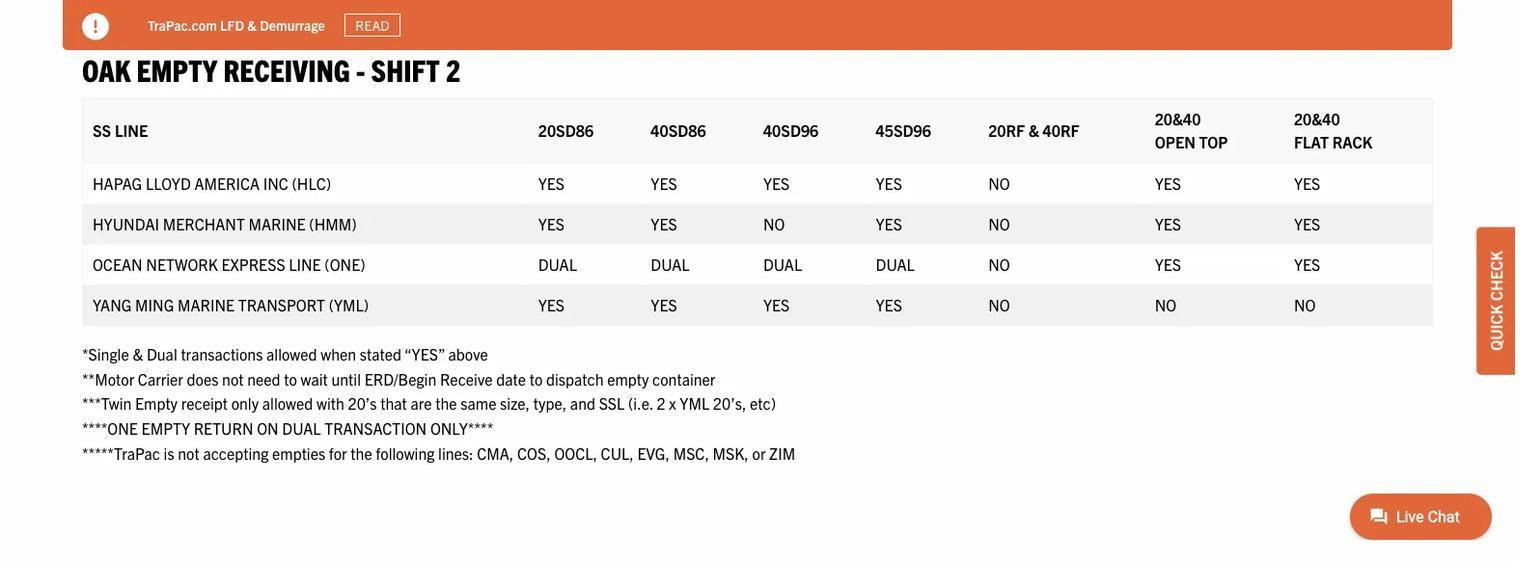 Task type: describe. For each thing, give the bounding box(es) containing it.
lfd
[[220, 16, 244, 33]]

2 inside *single & dual transactions allowed when stated "yes" above **motor carrier does not need to wait until erd/begin receive date to dispatch empty container ***twin empty receipt only allowed with 20's that are the same size, type, and ssl (i.e. 2 x yml 20's, etc) ****one empty return on dual transaction only**** *****trapac is not accepting empties for the following lines: cma, cos, oocl, cul, evg, msc, msk, or zim
[[657, 394, 666, 413]]

**motor
[[82, 369, 134, 389]]

erd/begin
[[365, 369, 437, 389]]

1 to from the left
[[284, 369, 297, 389]]

20's,
[[713, 394, 747, 413]]

45sd96
[[876, 120, 932, 140]]

ming
[[135, 295, 174, 314]]

20&40 open top
[[1155, 109, 1229, 151]]

transactions
[[181, 345, 263, 364]]

etc)
[[750, 394, 776, 413]]

20's
[[348, 394, 377, 413]]

ssl
[[599, 394, 625, 413]]

america
[[194, 173, 260, 193]]

1 horizontal spatial the
[[436, 394, 457, 413]]

ocean network express line (one)
[[93, 254, 366, 274]]

empty
[[135, 394, 178, 413]]

that
[[381, 394, 407, 413]]

empties
[[272, 444, 326, 463]]

(hmm)
[[309, 214, 357, 233]]

****one
[[82, 419, 138, 438]]

1 horizontal spatial not
[[222, 369, 244, 389]]

transport
[[238, 295, 325, 314]]

trapac.com
[[148, 16, 217, 33]]

oocl,
[[555, 444, 598, 463]]

yang
[[93, 295, 132, 314]]

hyundai
[[93, 214, 159, 233]]

ss line
[[93, 120, 148, 140]]

above
[[449, 345, 488, 364]]

cma,
[[477, 444, 514, 463]]

only
[[231, 394, 259, 413]]

accepting
[[203, 444, 269, 463]]

receipt
[[181, 394, 228, 413]]

2 to from the left
[[530, 369, 543, 389]]

wait
[[301, 369, 328, 389]]

are
[[411, 394, 432, 413]]

when
[[321, 345, 356, 364]]

marine for (hmm)
[[249, 214, 306, 233]]

-
[[356, 50, 365, 88]]

trapac.com lfd & demurrage
[[148, 16, 325, 33]]

express
[[222, 254, 285, 274]]

only****
[[431, 419, 494, 438]]

yml
[[680, 394, 710, 413]]

until
[[332, 369, 361, 389]]

oak
[[82, 50, 131, 88]]

and
[[570, 394, 596, 413]]

is
[[164, 444, 174, 463]]

evg,
[[638, 444, 670, 463]]

cul,
[[601, 444, 634, 463]]

quick check link
[[1477, 227, 1516, 375]]

flat
[[1295, 132, 1330, 151]]

*single & dual transactions allowed when stated "yes" above **motor carrier does not need to wait until erd/begin receive date to dispatch empty container ***twin empty receipt only allowed with 20's that are the same size, type, and ssl (i.e. 2 x yml 20's, etc) ****one empty return on dual transaction only**** *****trapac is not accepting empties for the following lines: cma, cos, oocl, cul, evg, msc, msk, or zim
[[82, 345, 796, 463]]

network
[[146, 254, 218, 274]]

dual
[[147, 345, 177, 364]]

40sd86
[[651, 120, 706, 140]]

type,
[[534, 394, 567, 413]]

20sd86
[[538, 120, 594, 140]]

0 vertical spatial empty
[[137, 50, 217, 88]]

solid image
[[82, 13, 109, 40]]

& for *single & dual transactions allowed when stated "yes" above **motor carrier does not need to wait until erd/begin receive date to dispatch empty container ***twin empty receipt only allowed with 20's that are the same size, type, and ssl (i.e. 2 x yml 20's, etc) ****one empty return on dual transaction only**** *****trapac is not accepting empties for the following lines: cma, cos, oocl, cul, evg, msc, msk, or zim
[[133, 345, 143, 364]]

need
[[247, 369, 281, 389]]

lloyd
[[146, 173, 191, 193]]

lines:
[[438, 444, 474, 463]]

stated
[[360, 345, 402, 364]]

*****trapac
[[82, 444, 160, 463]]

rack
[[1333, 132, 1373, 151]]

x
[[669, 394, 677, 413]]

carrier
[[138, 369, 183, 389]]

date
[[496, 369, 526, 389]]

40rf
[[1043, 120, 1080, 140]]

empty inside *single & dual transactions allowed when stated "yes" above **motor carrier does not need to wait until erd/begin receive date to dispatch empty container ***twin empty receipt only allowed with 20's that are the same size, type, and ssl (i.e. 2 x yml 20's, etc) ****one empty return on dual transaction only**** *****trapac is not accepting empties for the following lines: cma, cos, oocl, cul, evg, msc, msk, or zim
[[142, 419, 190, 438]]

0 vertical spatial allowed
[[267, 345, 317, 364]]

same
[[461, 394, 497, 413]]

transaction
[[325, 419, 427, 438]]



Task type: locate. For each thing, give the bounding box(es) containing it.
empty
[[607, 369, 649, 389]]

quick
[[1487, 305, 1506, 351]]

0 vertical spatial not
[[222, 369, 244, 389]]

not right is
[[178, 444, 200, 463]]

&
[[248, 16, 257, 33], [1029, 120, 1040, 140], [133, 345, 143, 364]]

zim
[[770, 444, 796, 463]]

0 horizontal spatial 20&40
[[1155, 109, 1202, 128]]

& for 20rf & 40rf
[[1029, 120, 1040, 140]]

& right lfd
[[248, 16, 257, 33]]

msk,
[[713, 444, 749, 463]]

line left (one) at the top of page
[[289, 254, 321, 274]]

to left wait
[[284, 369, 297, 389]]

oak empty receiving                - shift 2
[[82, 50, 461, 88]]

cos,
[[518, 444, 551, 463]]

1 vertical spatial line
[[289, 254, 321, 274]]

allowed up on
[[262, 394, 313, 413]]

yang ming marine transport (yml)
[[93, 295, 369, 314]]

the right are
[[436, 394, 457, 413]]

inc
[[263, 173, 289, 193]]

open
[[1155, 132, 1196, 151]]

0 horizontal spatial &
[[133, 345, 143, 364]]

20&40 inside 20&40 flat rack
[[1295, 109, 1341, 128]]

0 horizontal spatial marine
[[178, 295, 235, 314]]

1 vertical spatial &
[[1029, 120, 1040, 140]]

receiving
[[224, 50, 350, 88]]

2
[[446, 50, 461, 88], [657, 394, 666, 413]]

1 horizontal spatial 20&40
[[1295, 109, 1341, 128]]

dual
[[538, 254, 577, 274], [651, 254, 690, 274], [764, 254, 803, 274], [876, 254, 915, 274], [282, 419, 321, 438]]

***twin
[[82, 394, 132, 413]]

dual inside *single & dual transactions allowed when stated "yes" above **motor carrier does not need to wait until erd/begin receive date to dispatch empty container ***twin empty receipt only allowed with 20's that are the same size, type, and ssl (i.e. 2 x yml 20's, etc) ****one empty return on dual transaction only**** *****trapac is not accepting empties for the following lines: cma, cos, oocl, cul, evg, msc, msk, or zim
[[282, 419, 321, 438]]

no
[[989, 173, 1011, 193], [764, 214, 785, 233], [989, 214, 1011, 233], [989, 254, 1011, 274], [989, 295, 1011, 314], [1155, 295, 1177, 314], [1295, 295, 1316, 314]]

0 vertical spatial &
[[248, 16, 257, 33]]

0 horizontal spatial not
[[178, 444, 200, 463]]

(one)
[[325, 254, 366, 274]]

2 vertical spatial &
[[133, 345, 143, 364]]

1 horizontal spatial &
[[248, 16, 257, 33]]

demurrage
[[260, 16, 325, 33]]

empty up is
[[142, 419, 190, 438]]

1 20&40 from the left
[[1155, 109, 1202, 128]]

1 vertical spatial not
[[178, 444, 200, 463]]

1 horizontal spatial marine
[[249, 214, 306, 233]]

1 vertical spatial marine
[[178, 295, 235, 314]]

40sd96
[[764, 120, 819, 140]]

20&40 flat rack
[[1295, 109, 1373, 151]]

merchant
[[163, 214, 245, 233]]

hyundai merchant marine (hmm)
[[93, 214, 357, 233]]

20&40
[[1155, 109, 1202, 128], [1295, 109, 1341, 128]]

the right "for"
[[351, 444, 372, 463]]

the
[[436, 394, 457, 413], [351, 444, 372, 463]]

or
[[753, 444, 766, 463]]

(hlc)
[[292, 173, 331, 193]]

with
[[317, 394, 345, 413]]

20rf
[[989, 120, 1026, 140]]

0 horizontal spatial to
[[284, 369, 297, 389]]

top
[[1200, 132, 1229, 151]]

0 vertical spatial 2
[[446, 50, 461, 88]]

ss
[[93, 120, 111, 140]]

marine
[[249, 214, 306, 233], [178, 295, 235, 314]]

1 horizontal spatial to
[[530, 369, 543, 389]]

marine down inc at left
[[249, 214, 306, 233]]

marine for transport
[[178, 295, 235, 314]]

0 vertical spatial marine
[[249, 214, 306, 233]]

1 vertical spatial allowed
[[262, 394, 313, 413]]

allowed up wait
[[267, 345, 317, 364]]

2 20&40 from the left
[[1295, 109, 1341, 128]]

marine down "ocean network express line (one)"
[[178, 295, 235, 314]]

read
[[356, 16, 390, 34]]

1 vertical spatial the
[[351, 444, 372, 463]]

check
[[1487, 251, 1506, 301]]

20&40 for flat
[[1295, 109, 1341, 128]]

return
[[194, 419, 253, 438]]

(i.e.
[[629, 394, 653, 413]]

0 vertical spatial line
[[115, 120, 148, 140]]

empty
[[137, 50, 217, 88], [142, 419, 190, 438]]

does
[[187, 369, 219, 389]]

2 horizontal spatial &
[[1029, 120, 1040, 140]]

20rf & 40rf
[[989, 120, 1080, 140]]

to right date
[[530, 369, 543, 389]]

read link
[[345, 13, 401, 37]]

20&40 up open
[[1155, 109, 1202, 128]]

& inside *single & dual transactions allowed when stated "yes" above **motor carrier does not need to wait until erd/begin receive date to dispatch empty container ***twin empty receipt only allowed with 20's that are the same size, type, and ssl (i.e. 2 x yml 20's, etc) ****one empty return on dual transaction only**** *****trapac is not accepting empties for the following lines: cma, cos, oocl, cul, evg, msc, msk, or zim
[[133, 345, 143, 364]]

0 horizontal spatial the
[[351, 444, 372, 463]]

not
[[222, 369, 244, 389], [178, 444, 200, 463]]

1 horizontal spatial 2
[[657, 394, 666, 413]]

dispatch
[[546, 369, 604, 389]]

not down transactions
[[222, 369, 244, 389]]

1 horizontal spatial line
[[289, 254, 321, 274]]

on
[[257, 419, 279, 438]]

1 vertical spatial empty
[[142, 419, 190, 438]]

shift
[[371, 50, 440, 88]]

container
[[653, 369, 716, 389]]

yes
[[538, 173, 565, 193], [651, 173, 678, 193], [764, 173, 790, 193], [876, 173, 903, 193], [1155, 173, 1182, 193], [1295, 173, 1321, 193], [538, 214, 565, 233], [651, 214, 678, 233], [876, 214, 903, 233], [1155, 214, 1182, 233], [1295, 214, 1321, 233], [1155, 254, 1182, 274], [1295, 254, 1321, 274], [538, 295, 565, 314], [651, 295, 678, 314], [764, 295, 790, 314], [876, 295, 903, 314]]

20&40 inside the 20&40 open top
[[1155, 109, 1202, 128]]

0 vertical spatial the
[[436, 394, 457, 413]]

& left the dual
[[133, 345, 143, 364]]

following
[[376, 444, 435, 463]]

0 horizontal spatial line
[[115, 120, 148, 140]]

*single
[[82, 345, 129, 364]]

20&40 up flat
[[1295, 109, 1341, 128]]

for
[[329, 444, 347, 463]]

line right ss
[[115, 120, 148, 140]]

quick check
[[1487, 251, 1506, 351]]

msc,
[[674, 444, 710, 463]]

hapag
[[93, 173, 142, 193]]

2 left x
[[657, 394, 666, 413]]

0 horizontal spatial 2
[[446, 50, 461, 88]]

20&40 for open
[[1155, 109, 1202, 128]]

to
[[284, 369, 297, 389], [530, 369, 543, 389]]

allowed
[[267, 345, 317, 364], [262, 394, 313, 413]]

1 vertical spatial 2
[[657, 394, 666, 413]]

(yml)
[[329, 295, 369, 314]]

receive
[[440, 369, 493, 389]]

2 right shift
[[446, 50, 461, 88]]

empty down the trapac.com
[[137, 50, 217, 88]]

& left 40rf
[[1029, 120, 1040, 140]]

line
[[115, 120, 148, 140], [289, 254, 321, 274]]

"yes"
[[405, 345, 445, 364]]



Task type: vqa. For each thing, say whether or not it's contained in the screenshot.
when
yes



